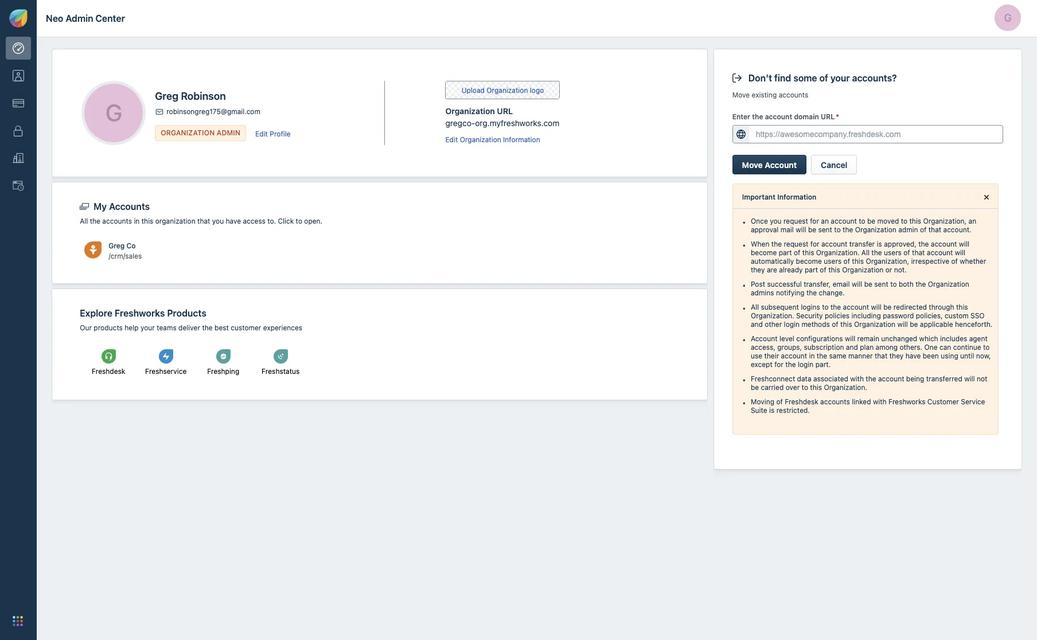 Task type: vqa. For each thing, say whether or not it's contained in the screenshot.
the rightmost Import
no



Task type: locate. For each thing, give the bounding box(es) containing it.
teams
[[157, 324, 177, 332]]

1 vertical spatial freshworks
[[889, 398, 926, 406]]

2 horizontal spatial accounts
[[821, 398, 850, 406]]

0 vertical spatial and
[[751, 320, 763, 329]]

move up enter
[[732, 91, 750, 99]]

being
[[906, 375, 925, 383]]

freshdesk image
[[101, 349, 116, 364]]

1 vertical spatial greg
[[109, 241, 125, 250]]

of up transfer,
[[820, 266, 827, 274]]

greg inside greg co /crm/sales
[[109, 241, 125, 250]]

already
[[779, 266, 803, 274]]

0 vertical spatial all
[[80, 217, 88, 225]]

admin
[[217, 128, 240, 137]]

co
[[127, 241, 136, 250]]

robinson
[[181, 90, 226, 102]]

linked
[[852, 398, 871, 406]]

information down org.myfreshworks.com
[[503, 135, 540, 144]]

irrespective
[[911, 257, 950, 266]]

• left freshconnect
[[742, 375, 746, 385]]

0 vertical spatial sent
[[818, 226, 833, 234]]

all
[[80, 217, 88, 225], [862, 248, 870, 257], [751, 303, 759, 312]]

profile picture image
[[995, 5, 1021, 31], [84, 84, 143, 142]]

0 vertical spatial account
[[765, 160, 797, 170]]

0 horizontal spatial become
[[751, 248, 777, 257]]

edit for edit profile
[[255, 130, 268, 138]]

suite
[[751, 406, 767, 415]]

through
[[929, 303, 954, 312]]

0 vertical spatial is
[[877, 240, 882, 248]]

account inside button
[[765, 160, 797, 170]]

accounts
[[779, 91, 809, 99], [102, 217, 132, 225], [821, 398, 850, 406]]

• left suite
[[742, 398, 746, 408]]

the down groups,
[[786, 360, 796, 369]]

admins
[[751, 289, 774, 297]]

successful
[[767, 280, 802, 289]]

this
[[142, 217, 153, 225], [910, 217, 922, 226], [803, 248, 814, 257], [852, 257, 864, 266], [829, 266, 840, 274], [956, 303, 968, 312], [841, 320, 852, 329], [810, 383, 822, 392]]

for up transfer,
[[811, 240, 820, 248]]

request down mail
[[784, 240, 809, 248]]

become up transfer,
[[796, 257, 822, 266]]

whether
[[960, 257, 986, 266]]

logins
[[801, 303, 820, 312]]

0 vertical spatial login
[[784, 320, 800, 329]]

you
[[212, 217, 224, 225], [770, 217, 782, 226]]

organization
[[161, 128, 215, 137]]

organization.
[[816, 248, 860, 257], [751, 312, 794, 320], [824, 383, 868, 392]]

0 horizontal spatial and
[[751, 320, 763, 329]]

information
[[503, 135, 540, 144], [778, 193, 817, 201]]

upload organization logo
[[462, 86, 544, 94]]

is right suite
[[769, 406, 775, 415]]

0 vertical spatial they
[[751, 266, 765, 274]]

freshping image
[[216, 349, 230, 364]]

sent down or
[[875, 280, 889, 289]]

edit profile link
[[255, 128, 291, 138]]

you left access
[[212, 217, 224, 225]]

freshservice image
[[159, 349, 173, 364]]

freshservice
[[145, 367, 187, 376]]

0 horizontal spatial with
[[850, 375, 864, 383]]

0 vertical spatial information
[[503, 135, 540, 144]]

explore
[[80, 308, 112, 319]]

• left when
[[742, 240, 746, 250]]

of down "carried"
[[777, 398, 783, 406]]

7 • from the top
[[742, 398, 746, 408]]

0 horizontal spatial greg
[[109, 241, 125, 250]]

0 vertical spatial freshdesk
[[92, 367, 125, 376]]

to right continue
[[983, 343, 990, 352]]

0 horizontal spatial an
[[821, 217, 829, 226]]

1 horizontal spatial have
[[906, 352, 921, 360]]

not.
[[894, 266, 907, 274]]

click
[[278, 217, 294, 225]]

0 horizontal spatial freshworks
[[115, 308, 165, 319]]

freshworks crm image
[[84, 241, 102, 259]]

1 horizontal spatial an
[[969, 217, 977, 226]]

users image
[[13, 70, 24, 82]]

of
[[820, 73, 828, 83], [920, 226, 927, 234], [794, 248, 801, 257], [904, 248, 910, 257], [844, 257, 850, 266], [952, 257, 958, 266], [820, 266, 827, 274], [832, 320, 839, 329], [777, 398, 783, 406]]

our
[[80, 324, 92, 332]]

2 vertical spatial for
[[775, 360, 784, 369]]

edit left profile
[[255, 130, 268, 138]]

domain
[[794, 112, 819, 121]]

organization url gregco-org.myfreshworks.com
[[445, 106, 560, 128]]

• left access,
[[742, 335, 746, 345]]

part up 'already'
[[779, 248, 792, 257]]

4 • from the top
[[742, 303, 746, 313]]

move for move existing accounts
[[732, 91, 750, 99]]

to right over
[[802, 383, 808, 392]]

sso
[[971, 312, 985, 320]]

1 horizontal spatial organization,
[[923, 217, 967, 226]]

can
[[940, 343, 951, 352]]

1 horizontal spatial accounts
[[779, 91, 809, 99]]

• left post
[[742, 280, 746, 290]]

an right mail
[[821, 217, 829, 226]]

1 vertical spatial account
[[751, 335, 778, 343]]

organization,
[[923, 217, 967, 226], [866, 257, 909, 266]]

that down admin
[[912, 248, 925, 257]]

move for move account
[[742, 160, 763, 170]]

organization up gregco-
[[445, 106, 495, 116]]

to right moved
[[901, 217, 908, 226]]

freshworks down being
[[889, 398, 926, 406]]

1 horizontal spatial sent
[[875, 280, 889, 289]]

organization, right admin
[[923, 217, 967, 226]]

1 vertical spatial move
[[742, 160, 763, 170]]

1 horizontal spatial and
[[846, 343, 858, 352]]

unchanged
[[881, 335, 918, 343]]

and left other
[[751, 320, 763, 329]]

• left once
[[742, 217, 746, 227]]

part up transfer,
[[805, 266, 818, 274]]

greg up /crm/sales
[[109, 241, 125, 250]]

1 horizontal spatial they
[[890, 352, 904, 360]]

greg
[[155, 90, 178, 102], [109, 241, 125, 250]]

the
[[752, 112, 763, 121], [90, 217, 100, 225], [843, 226, 853, 234], [772, 240, 782, 248], [919, 240, 929, 248], [872, 248, 882, 257], [916, 280, 926, 289], [807, 289, 817, 297], [831, 303, 841, 312], [202, 324, 213, 332], [817, 352, 827, 360], [786, 360, 796, 369], [866, 375, 876, 383]]

1 vertical spatial organization,
[[866, 257, 909, 266]]

for up freshconnect
[[775, 360, 784, 369]]

1 vertical spatial for
[[811, 240, 820, 248]]

your inside explore freshworks products our products help your teams deliver the best customer experiences
[[141, 324, 155, 332]]

organization up the remain
[[854, 320, 896, 329]]

the down change.
[[831, 303, 841, 312]]

of up not.
[[904, 248, 910, 257]]

0 vertical spatial in
[[134, 217, 140, 225]]

the inside explore freshworks products our products help your teams deliver the best customer experiences
[[202, 324, 213, 332]]

service
[[961, 398, 985, 406]]

and
[[751, 320, 763, 329], [846, 343, 858, 352]]

for right mail
[[810, 217, 819, 226]]

accounts inside '• once you request for an account to be moved to this organization, an approval mail will be sent to the organization admin of that account. • when the request for account transfer is approved, the account will become part of this organization. all the users of that account will automatically become users of this organization, irrespective of whether they are already part of this organization or not. • post successful transfer, email will be sent to both the organization admins notifying the change. • all subsequent logins to the account will be redirected through this organization. security policies including password policies, custom sso and other login methods of this organization will be applicable henceforth. • account level configurations will remain unchanged which includes agent access, groups, subscription and plan among others. one can continue to use their account in the same manner that they have been using until now, except for the login part. • freshconnect data associated with the account being transferred will not be carried over to this organization. • moving of freshdesk accounts linked with freshworks customer service suite is restricted.'
[[821, 398, 850, 406]]

0 horizontal spatial part
[[779, 248, 792, 257]]

1 vertical spatial they
[[890, 352, 904, 360]]

1 vertical spatial and
[[846, 343, 858, 352]]

with right linked
[[873, 398, 887, 406]]

0 horizontal spatial have
[[226, 217, 241, 225]]

0 vertical spatial organization,
[[923, 217, 967, 226]]

1 vertical spatial with
[[873, 398, 887, 406]]

to
[[296, 217, 302, 225], [859, 217, 866, 226], [901, 217, 908, 226], [834, 226, 841, 234], [891, 280, 897, 289], [822, 303, 829, 312], [983, 343, 990, 352], [802, 383, 808, 392]]

1 horizontal spatial with
[[873, 398, 887, 406]]

have left access
[[226, 217, 241, 225]]

0 vertical spatial greg
[[155, 90, 178, 102]]

greg left robinson
[[155, 90, 178, 102]]

don't find some of your accounts?
[[749, 73, 897, 83]]

1 vertical spatial have
[[906, 352, 921, 360]]

users up or
[[884, 248, 902, 257]]

organization. up linked
[[824, 383, 868, 392]]

be down "redirected"
[[910, 320, 918, 329]]

become up are
[[751, 248, 777, 257]]

plan
[[860, 343, 874, 352]]

•
[[742, 217, 746, 227], [742, 240, 746, 250], [742, 280, 746, 290], [742, 303, 746, 313], [742, 335, 746, 345], [742, 375, 746, 385], [742, 398, 746, 408]]

have left been
[[906, 352, 921, 360]]

upload
[[462, 86, 485, 94]]

0 horizontal spatial edit
[[255, 130, 268, 138]]

freshdesk down over
[[785, 398, 819, 406]]

login up data
[[798, 360, 814, 369]]

1 horizontal spatial part
[[805, 266, 818, 274]]

freshdesk down freshdesk "icon"
[[92, 367, 125, 376]]

edit for edit organization information
[[445, 135, 458, 144]]

1 horizontal spatial you
[[770, 217, 782, 226]]

they left are
[[751, 266, 765, 274]]

with
[[850, 375, 864, 383], [873, 398, 887, 406]]

accounts down the my accounts
[[102, 217, 132, 225]]

accounts down associated
[[821, 398, 850, 406]]

edit
[[255, 130, 268, 138], [445, 135, 458, 144]]

all up the freshworks crm image
[[80, 217, 88, 225]]

move inside button
[[742, 160, 763, 170]]

of right methods
[[832, 320, 839, 329]]

account down other
[[751, 335, 778, 343]]

sent right mail
[[818, 226, 833, 234]]

0 horizontal spatial profile picture image
[[84, 84, 143, 142]]

this right moved
[[910, 217, 922, 226]]

1 vertical spatial information
[[778, 193, 817, 201]]

0 horizontal spatial url
[[497, 106, 513, 116]]

subscription
[[804, 343, 844, 352]]

greg for greg robinson
[[155, 90, 178, 102]]

1 horizontal spatial freshdesk
[[785, 398, 819, 406]]

1 horizontal spatial all
[[751, 303, 759, 312]]

of right admin
[[920, 226, 927, 234]]

organization
[[155, 217, 195, 225]]

request down the 'important information'
[[784, 217, 808, 226]]

access
[[243, 217, 266, 225]]

robinsongreg175@gmail.com
[[166, 107, 260, 116]]

url up org.myfreshworks.com
[[497, 106, 513, 116]]

1 vertical spatial is
[[769, 406, 775, 415]]

the up logins
[[807, 289, 817, 297]]

0 vertical spatial accounts
[[779, 91, 809, 99]]

0 horizontal spatial your
[[141, 324, 155, 332]]

part.
[[816, 360, 831, 369]]

important information
[[742, 193, 817, 201]]

your left accounts?
[[831, 73, 850, 83]]

1 vertical spatial in
[[809, 352, 815, 360]]

1 vertical spatial your
[[141, 324, 155, 332]]

1 horizontal spatial edit
[[445, 135, 458, 144]]

edit organization information
[[445, 135, 540, 144]]

1 horizontal spatial greg
[[155, 90, 178, 102]]

is right transfer
[[877, 240, 882, 248]]

1 vertical spatial all
[[862, 248, 870, 257]]

1 vertical spatial profile picture image
[[84, 84, 143, 142]]

org.myfreshworks.com
[[475, 118, 560, 128]]

to up transfer
[[859, 217, 866, 226]]

your
[[831, 73, 850, 83], [141, 324, 155, 332]]

to.
[[267, 217, 276, 225]]

account up the 'important information'
[[765, 160, 797, 170]]

or
[[886, 266, 892, 274]]

greg robinson main content
[[52, 37, 1022, 640]]

0 horizontal spatial users
[[824, 257, 842, 266]]

0 vertical spatial part
[[779, 248, 792, 257]]

1 horizontal spatial in
[[809, 352, 815, 360]]

with down manner
[[850, 375, 864, 383]]

1 vertical spatial accounts
[[102, 217, 132, 225]]

2 vertical spatial accounts
[[821, 398, 850, 406]]

1 horizontal spatial your
[[831, 73, 850, 83]]

when
[[751, 240, 770, 248]]

is
[[877, 240, 882, 248], [769, 406, 775, 415]]

freshworks up the help
[[115, 308, 165, 319]]

• left subsequent at the top right of page
[[742, 303, 746, 313]]

move account button
[[732, 155, 807, 174]]

that
[[197, 217, 210, 225], [929, 226, 942, 234], [912, 248, 925, 257], [875, 352, 888, 360]]

this up 'already'
[[803, 248, 814, 257]]

accounts down the find
[[779, 91, 809, 99]]

transferred
[[926, 375, 963, 383]]

users up email in the top right of the page
[[824, 257, 842, 266]]

been
[[923, 352, 939, 360]]

organization down transfer
[[842, 266, 884, 274]]

url inside organization url gregco-org.myfreshworks.com
[[497, 106, 513, 116]]

request
[[784, 217, 808, 226], [784, 240, 809, 248]]

organization. down admins
[[751, 312, 794, 320]]

1 vertical spatial freshdesk
[[785, 398, 819, 406]]

of left whether on the right top of page
[[952, 257, 958, 266]]

0 vertical spatial profile picture image
[[995, 5, 1021, 31]]

the right both
[[916, 280, 926, 289]]

0 vertical spatial move
[[732, 91, 750, 99]]

5 • from the top
[[742, 335, 746, 345]]

move account
[[742, 160, 797, 170]]

freshdesk
[[92, 367, 125, 376], [785, 398, 819, 406]]

organization down gregco-
[[460, 135, 501, 144]]

in down accounts
[[134, 217, 140, 225]]

0 horizontal spatial all
[[80, 217, 88, 225]]

url right domain
[[821, 112, 835, 121]]

all down admins
[[751, 303, 759, 312]]

redirected
[[894, 303, 927, 312]]

1 horizontal spatial freshworks
[[889, 398, 926, 406]]

2 horizontal spatial all
[[862, 248, 870, 257]]

1 vertical spatial part
[[805, 266, 818, 274]]

0 horizontal spatial accounts
[[102, 217, 132, 225]]

users
[[884, 248, 902, 257], [824, 257, 842, 266]]

move up important
[[742, 160, 763, 170]]

in
[[134, 217, 140, 225], [809, 352, 815, 360]]

edit organization information link
[[445, 134, 540, 144]]

0 vertical spatial freshworks
[[115, 308, 165, 319]]

your right the help
[[141, 324, 155, 332]]

neo
[[46, 13, 63, 23]]



Task type: describe. For each thing, give the bounding box(es) containing it.
continue
[[953, 343, 981, 352]]

2 • from the top
[[742, 240, 746, 250]]

access,
[[751, 343, 776, 352]]

0 vertical spatial have
[[226, 217, 241, 225]]

1 horizontal spatial users
[[884, 248, 902, 257]]

organization admin
[[161, 128, 240, 137]]

moved
[[878, 217, 899, 226]]

profile
[[270, 130, 291, 138]]

the up linked
[[866, 375, 876, 383]]

my accounts
[[94, 201, 150, 212]]

explore freshworks products our products help your teams deliver the best customer experiences
[[80, 308, 302, 332]]

3 • from the top
[[742, 280, 746, 290]]

1 horizontal spatial become
[[796, 257, 822, 266]]

freshdesk inside '• once you request for an account to be moved to this organization, an approval mail will be sent to the organization admin of that account. • when the request for account transfer is approved, the account will become part of this organization. all the users of that account will automatically become users of this organization, irrespective of whether they are already part of this organization or not. • post successful transfer, email will be sent to both the organization admins notifying the change. • all subsequent logins to the account will be redirected through this organization. security policies including password policies, custom sso and other login methods of this organization will be applicable henceforth. • account level configurations will remain unchanged which includes agent access, groups, subscription and plan among others. one can continue to use their account in the same manner that they have been using until now, except for the login part. • freshconnect data associated with the account being transferred will not be carried over to this organization. • moving of freshdesk accounts linked with freshworks customer service suite is restricted.'
[[785, 398, 819, 406]]

neo admin center
[[46, 13, 125, 23]]

organization up organization url gregco-org.myfreshworks.com
[[487, 86, 528, 94]]

accounts?
[[852, 73, 897, 83]]

0 vertical spatial organization.
[[816, 248, 860, 257]]

0 horizontal spatial they
[[751, 266, 765, 274]]

admin
[[899, 226, 918, 234]]

accounts for upload organization logo
[[779, 91, 809, 99]]

/crm/sales
[[109, 252, 142, 260]]

freshworks inside explore freshworks products our products help your teams deliver the best customer experiences
[[115, 308, 165, 319]]

except
[[751, 360, 773, 369]]

same
[[829, 352, 847, 360]]

all the accounts in this organization that you have access to. click to open.
[[80, 217, 323, 225]]

logo
[[530, 86, 544, 94]]

admin
[[66, 13, 93, 23]]

transfer,
[[804, 280, 831, 289]]

organization image
[[13, 153, 24, 164]]

account.
[[944, 226, 972, 234]]

profile picture image inside "greg robinson" main content
[[84, 84, 143, 142]]

others.
[[900, 343, 923, 352]]

be up moving
[[751, 383, 759, 392]]

find
[[775, 73, 791, 83]]

this down accounts
[[142, 217, 153, 225]]

0 horizontal spatial information
[[503, 135, 540, 144]]

the left same
[[817, 352, 827, 360]]

to right mail
[[834, 226, 841, 234]]

be right mail
[[808, 226, 817, 234]]

of up 'already'
[[794, 248, 801, 257]]

1 horizontal spatial url
[[821, 112, 835, 121]]

security image
[[13, 125, 24, 137]]

open.
[[304, 217, 323, 225]]

includes
[[940, 335, 968, 343]]

account inside '• once you request for an account to be moved to this organization, an approval mail will be sent to the organization admin of that account. • when the request for account transfer is approved, the account will become part of this organization. all the users of that account will automatically become users of this organization, irrespective of whether they are already part of this organization or not. • post successful transfer, email will be sent to both the organization admins notifying the change. • all subsequent logins to the account will be redirected through this organization. security policies including password policies, custom sso and other login methods of this organization will be applicable henceforth. • account level configurations will remain unchanged which includes agent access, groups, subscription and plan among others. one can continue to use their account in the same manner that they have been using until now, except for the login part. • freshconnect data associated with the account being transferred will not be carried over to this organization. • moving of freshdesk accounts linked with freshworks customer service suite is restricted.'
[[751, 335, 778, 343]]

security
[[796, 312, 823, 320]]

0 horizontal spatial sent
[[818, 226, 833, 234]]

0 vertical spatial for
[[810, 217, 819, 226]]

0 vertical spatial request
[[784, 217, 808, 226]]

freshping
[[207, 367, 239, 376]]

to right click
[[296, 217, 302, 225]]

notifying
[[776, 289, 805, 297]]

their
[[764, 352, 779, 360]]

the up transfer
[[843, 226, 853, 234]]

2 vertical spatial organization.
[[824, 383, 868, 392]]

which
[[919, 335, 938, 343]]

level
[[780, 335, 795, 343]]

this up configurations
[[841, 320, 852, 329]]

best
[[215, 324, 229, 332]]

this down transfer
[[852, 257, 864, 266]]

associated
[[814, 375, 849, 383]]

1 horizontal spatial is
[[877, 240, 882, 248]]

that left account. in the top of the page
[[929, 226, 942, 234]]

0 vertical spatial with
[[850, 375, 864, 383]]

now,
[[976, 352, 991, 360]]

customer
[[928, 398, 959, 406]]

existing
[[752, 91, 777, 99]]

cancel
[[821, 160, 848, 170]]

password
[[883, 312, 914, 320]]

neo admin center image
[[13, 43, 24, 54]]

0 horizontal spatial organization,
[[866, 257, 909, 266]]

2 an from the left
[[969, 217, 977, 226]]

that right 'organization' on the top left of page
[[197, 217, 210, 225]]

organization up through
[[928, 280, 970, 289]]

use
[[751, 352, 763, 360]]

edit profile
[[255, 130, 291, 138]]

Enter the account domain URL text field
[[749, 126, 1003, 143]]

1 vertical spatial request
[[784, 240, 809, 248]]

including
[[852, 312, 881, 320]]

help
[[125, 324, 139, 332]]

agent
[[969, 335, 988, 343]]

data
[[797, 375, 812, 383]]

that right plan
[[875, 352, 888, 360]]

greg robinson
[[155, 90, 226, 102]]

freshstatus
[[262, 367, 300, 376]]

center
[[96, 13, 125, 23]]

approved,
[[884, 240, 917, 248]]

automatically
[[751, 257, 794, 266]]

6 • from the top
[[742, 375, 746, 385]]

you inside '• once you request for an account to be moved to this organization, an approval mail will be sent to the organization admin of that account. • when the request for account transfer is approved, the account will become part of this organization. all the users of that account will automatically become users of this organization, irrespective of whether they are already part of this organization or not. • post successful transfer, email will be sent to both the organization admins notifying the change. • all subsequent logins to the account will be redirected through this organization. security policies including password policies, custom sso and other login methods of this organization will be applicable henceforth. • account level configurations will remain unchanged which includes agent access, groups, subscription and plan among others. one can continue to use their account in the same manner that they have been using until now, except for the login part. • freshconnect data associated with the account being transferred will not be carried over to this organization. • moving of freshdesk accounts linked with freshworks customer service suite is restricted.'
[[770, 217, 782, 226]]

in inside '• once you request for an account to be moved to this organization, an approval mail will be sent to the organization admin of that account. • when the request for account transfer is approved, the account will become part of this organization. all the users of that account will automatically become users of this organization, irrespective of whether they are already part of this organization or not. • post successful transfer, email will be sent to both the organization admins notifying the change. • all subsequent logins to the account will be redirected through this organization. security policies including password policies, custom sso and other login methods of this organization will be applicable henceforth. • account level configurations will remain unchanged which includes agent access, groups, subscription and plan among others. one can continue to use their account in the same manner that they have been using until now, except for the login part. • freshconnect data associated with the account being transferred will not be carried over to this organization. • moving of freshdesk accounts linked with freshworks customer service suite is restricted.'
[[809, 352, 815, 360]]

freshworks switcher image
[[13, 616, 23, 627]]

2 vertical spatial all
[[751, 303, 759, 312]]

the right enter
[[752, 112, 763, 121]]

this up email in the top right of the page
[[829, 266, 840, 274]]

• once you request for an account to be moved to this organization, an approval mail will be sent to the organization admin of that account. • when the request for account transfer is approved, the account will become part of this organization. all the users of that account will automatically become users of this organization, irrespective of whether they are already part of this organization or not. • post successful transfer, email will be sent to both the organization admins notifying the change. • all subsequent logins to the account will be redirected through this organization. security policies including password policies, custom sso and other login methods of this organization will be applicable henceforth. • account level configurations will remain unchanged which includes agent access, groups, subscription and plan among others. one can continue to use their account in the same manner that they have been using until now, except for the login part. • freshconnect data associated with the account being transferred will not be carried over to this organization. • moving of freshdesk accounts linked with freshworks customer service suite is restricted.
[[742, 217, 993, 415]]

freshworks icon image
[[9, 9, 28, 28]]

remain
[[858, 335, 880, 343]]

be left moved
[[867, 217, 876, 226]]

deliver
[[178, 324, 200, 332]]

subsequent
[[761, 303, 799, 312]]

have inside '• once you request for an account to be moved to this organization, an approval mail will be sent to the organization admin of that account. • when the request for account transfer is approved, the account will become part of this organization. all the users of that account will automatically become users of this organization, irrespective of whether they are already part of this organization or not. • post successful transfer, email will be sent to both the organization admins notifying the change. • all subsequent logins to the account will be redirected through this organization. security policies including password policies, custom sso and other login methods of this organization will be applicable henceforth. • account level configurations will remain unchanged which includes agent access, groups, subscription and plan among others. one can continue to use their account in the same manner that they have been using until now, except for the login part. • freshconnect data associated with the account being transferred will not be carried over to this organization. • moving of freshdesk accounts linked with freshworks customer service suite is restricted.'
[[906, 352, 921, 360]]

the right when
[[772, 240, 782, 248]]

not
[[977, 375, 988, 383]]

this left sso
[[956, 303, 968, 312]]

policies,
[[916, 312, 943, 320]]

carried
[[761, 383, 784, 392]]

experiences
[[263, 324, 302, 332]]

enter
[[732, 112, 751, 121]]

approval
[[751, 226, 779, 234]]

0 horizontal spatial you
[[212, 217, 224, 225]]

products
[[94, 324, 123, 332]]

my
[[94, 201, 107, 212]]

1 • from the top
[[742, 217, 746, 227]]

be right email in the top right of the page
[[864, 280, 873, 289]]

move existing accounts
[[732, 91, 809, 99]]

to left both
[[891, 280, 897, 289]]

customer
[[231, 324, 261, 332]]

this right over
[[810, 383, 822, 392]]

1 vertical spatial login
[[798, 360, 814, 369]]

the up irrespective
[[919, 240, 929, 248]]

1 vertical spatial organization.
[[751, 312, 794, 320]]

1 an from the left
[[821, 217, 829, 226]]

mail
[[781, 226, 794, 234]]

to right logins
[[822, 303, 829, 312]]

some
[[794, 73, 817, 83]]

organization up transfer
[[855, 226, 897, 234]]

0 horizontal spatial is
[[769, 406, 775, 415]]

0 vertical spatial your
[[831, 73, 850, 83]]

are
[[767, 266, 777, 274]]

over
[[786, 383, 800, 392]]

freshworks inside '• once you request for an account to be moved to this organization, an approval mail will be sent to the organization admin of that account. • when the request for account transfer is approved, the account will become part of this organization. all the users of that account will automatically become users of this organization, irrespective of whether they are already part of this organization or not. • post successful transfer, email will be sent to both the organization admins notifying the change. • all subsequent logins to the account will be redirected through this organization. security policies including password policies, custom sso and other login methods of this organization will be applicable henceforth. • account level configurations will remain unchanged which includes agent access, groups, subscription and plan among others. one can continue to use their account in the same manner that they have been using until now, except for the login part. • freshconnect data associated with the account being transferred will not be carried over to this organization. • moving of freshdesk accounts linked with freshworks customer service suite is restricted.'
[[889, 398, 926, 406]]

greg for greg co /crm/sales
[[109, 241, 125, 250]]

0 horizontal spatial in
[[134, 217, 140, 225]]

henceforth.
[[955, 320, 993, 329]]

transfer
[[850, 240, 875, 248]]

freshstatus image
[[273, 349, 288, 364]]

change.
[[819, 289, 845, 297]]

post
[[751, 280, 765, 289]]

accounts for greg robinson
[[102, 217, 132, 225]]

1 horizontal spatial profile picture image
[[995, 5, 1021, 31]]

custom
[[945, 312, 969, 320]]

other
[[765, 320, 782, 329]]

gregco-
[[445, 118, 475, 128]]

policies
[[825, 312, 850, 320]]

cancel button
[[811, 155, 857, 174]]

greg co /crm/sales
[[109, 241, 142, 260]]

be left "redirected"
[[884, 303, 892, 312]]

of down transfer
[[844, 257, 850, 266]]

the left approved,
[[872, 248, 882, 257]]

organization inside organization url gregco-org.myfreshworks.com
[[445, 106, 495, 116]]

1 horizontal spatial information
[[778, 193, 817, 201]]

email
[[833, 280, 850, 289]]

audit logs image
[[13, 180, 24, 192]]

the down my
[[90, 217, 100, 225]]

configurations
[[796, 335, 843, 343]]

1 vertical spatial sent
[[875, 280, 889, 289]]

of right some
[[820, 73, 828, 83]]

0 horizontal spatial freshdesk
[[92, 367, 125, 376]]

my subscriptions image
[[13, 98, 24, 109]]



